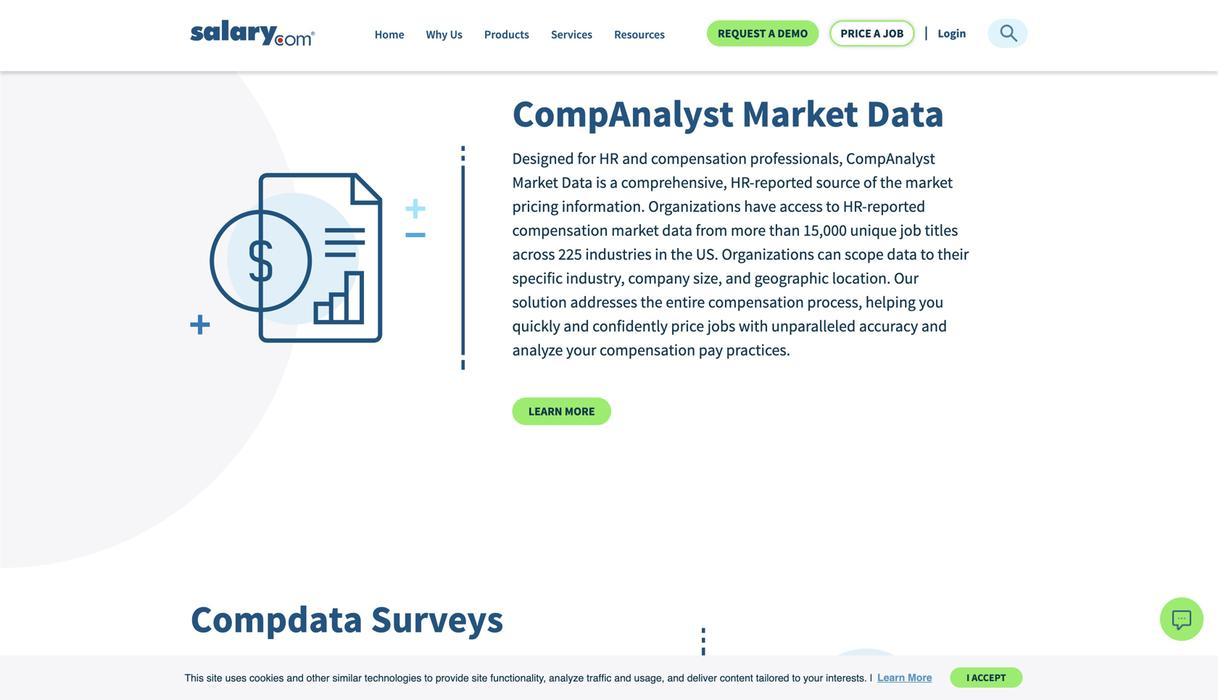 Task type: describe. For each thing, give the bounding box(es) containing it.
confidently
[[593, 316, 668, 336]]

analyze inside designed for hr and compensation professionals, companalyst market data is a comprehensive, hr-reported source of the market pricing information. organizations have access to hr-reported compensation market data from more than 15,000 unique job titles across 225 industries in the us. organizations can scope data to their specific industry, company size, and geographic location. our solution addresses the entire compensation process, helping you quickly and confidently price jobs with unparalleled accuracy and analyze your compensation pay practices.
[[513, 340, 563, 360]]

practices.
[[727, 340, 791, 360]]

resources
[[615, 27, 665, 42]]

information.
[[562, 196, 646, 216]]

cookieconsent dialog
[[0, 656, 1219, 700]]

unique
[[851, 220, 897, 240]]

their
[[938, 244, 970, 264]]

price
[[841, 26, 872, 41]]

1 vertical spatial hr-
[[844, 196, 868, 216]]

intelligence
[[521, 655, 599, 675]]

i accept button
[[951, 668, 1023, 688]]

why us link
[[426, 27, 463, 49]]

designed for hr and compensation professionals, companalyst market data is a comprehensive, hr-reported source of the market pricing information. organizations have access to hr-reported compensation market data from more than 15,000 unique job titles across 225 industries in the us. organizations can scope data to their specific industry, company size, and geographic location. our solution addresses the entire compensation process, helping you quickly and confidently price jobs with unparalleled accuracy and analyze your compensation pay practices.
[[513, 149, 970, 360]]

login
[[939, 26, 967, 41]]

our
[[895, 268, 919, 288]]

companalyst inside designed for hr and compensation professionals, companalyst market data is a comprehensive, hr-reported source of the market pricing information. organizations have access to hr-reported compensation market data from more than 15,000 unique job titles across 225 industries in the us. organizations can scope data to their specific industry, company size, and geographic location. our solution addresses the entire compensation process, helping you quickly and confidently price jobs with unparalleled accuracy and analyze your compensation pay practices.
[[847, 149, 936, 169]]

trusted,
[[217, 655, 269, 675]]

quickly
[[513, 316, 561, 336]]

more
[[731, 220, 766, 240]]

resources link
[[615, 27, 665, 49]]

entire
[[666, 292, 706, 312]]

225
[[559, 244, 582, 264]]

us.
[[696, 244, 719, 264]]

0 vertical spatial job
[[884, 26, 904, 41]]

usage,
[[635, 672, 665, 684]]

pricing
[[513, 196, 559, 216]]

unparalleled inside get trusted, up-to-date, unparalleled competitive intelligence in the pay markets you care about most. all compdata salar
[[351, 655, 436, 675]]

can
[[818, 244, 842, 264]]

why us
[[426, 27, 463, 42]]

a for request
[[769, 26, 776, 41]]

data inside designed for hr and compensation professionals, companalyst market data is a comprehensive, hr-reported source of the market pricing information. organizations have access to hr-reported compensation market data from more than 15,000 unique job titles across 225 industries in the us. organizations can scope data to their specific industry, company size, and geographic location. our solution addresses the entire compensation process, helping you quickly and confidently price jobs with unparalleled accuracy and analyze your compensation pay practices.
[[562, 172, 593, 192]]

solution
[[513, 292, 567, 312]]

all
[[445, 679, 462, 698]]

learn more
[[529, 404, 595, 419]]

and right the accuracy
[[922, 316, 948, 336]]

services
[[551, 27, 593, 42]]

0 vertical spatial compdata
[[190, 595, 363, 643]]

to down source on the right of page
[[827, 196, 840, 216]]

price a job
[[841, 26, 904, 41]]

the right 'of'
[[881, 172, 903, 192]]

comprehensive,
[[622, 172, 728, 192]]

company
[[629, 268, 690, 288]]

with
[[739, 316, 769, 336]]

0 horizontal spatial market
[[612, 220, 659, 240]]

deliver
[[688, 672, 718, 684]]

|
[[871, 672, 873, 684]]

1 vertical spatial data
[[888, 244, 918, 264]]

compensation up comprehensive,
[[652, 149, 747, 169]]

and right size, at top right
[[726, 268, 752, 288]]

to left their
[[921, 244, 935, 264]]

services link
[[551, 27, 593, 49]]

compensation up 225
[[513, 220, 609, 240]]

helping
[[866, 292, 916, 312]]

location.
[[833, 268, 891, 288]]

2 site from the left
[[472, 672, 488, 684]]

competitive
[[439, 655, 518, 675]]

1 vertical spatial organizations
[[722, 244, 815, 264]]

a inside designed for hr and compensation professionals, companalyst market data is a comprehensive, hr-reported source of the market pricing information. organizations have access to hr-reported compensation market data from more than 15,000 unique job titles across 225 industries in the us. organizations can scope data to their specific industry, company size, and geographic location. our solution addresses the entire compensation process, helping you quickly and confidently price jobs with unparalleled accuracy and analyze your compensation pay practices.
[[610, 172, 618, 192]]

across
[[513, 244, 555, 264]]

why
[[426, 27, 448, 42]]

from
[[696, 220, 728, 240]]

0 vertical spatial more
[[565, 404, 595, 419]]

learn more button
[[876, 667, 935, 689]]

products link
[[485, 27, 530, 49]]

the down company
[[641, 292, 663, 312]]

price
[[671, 316, 705, 336]]

tailored
[[757, 672, 790, 684]]

and left other
[[287, 672, 304, 684]]

request a demo
[[718, 26, 809, 41]]

pay inside designed for hr and compensation professionals, companalyst market data is a comprehensive, hr-reported source of the market pricing information. organizations have access to hr-reported compensation market data from more than 15,000 unique job titles across 225 industries in the us. organizations can scope data to their specific industry, company size, and geographic location. our solution addresses the entire compensation process, helping you quickly and confidently price jobs with unparalleled accuracy and analyze your compensation pay practices.
[[699, 340, 723, 360]]

geographic
[[755, 268, 829, 288]]

companalyst market data
[[513, 89, 945, 137]]

and left deliver
[[668, 672, 685, 684]]

0 vertical spatial market
[[742, 89, 859, 137]]

hr
[[600, 149, 619, 169]]

i
[[967, 671, 970, 684]]

date,
[[314, 655, 348, 675]]

price a job link
[[830, 20, 915, 46]]

pay inside get trusted, up-to-date, unparalleled competitive intelligence in the pay markets you care about most. all compdata salar
[[216, 679, 240, 698]]

traffic
[[587, 672, 612, 684]]

analyze inside cookieconsent dialog
[[549, 672, 584, 684]]

0 vertical spatial organizations
[[649, 196, 741, 216]]

similar
[[333, 672, 362, 684]]

1 horizontal spatial data
[[867, 89, 945, 137]]

uses
[[225, 672, 247, 684]]

market inside designed for hr and compensation professionals, companalyst market data is a comprehensive, hr-reported source of the market pricing information. organizations have access to hr-reported compensation market data from more than 15,000 unique job titles across 225 industries in the us. organizations can scope data to their specific industry, company size, and geographic location. our solution addresses the entire compensation process, helping you quickly and confidently price jobs with unparalleled accuracy and analyze your compensation pay practices.
[[513, 172, 559, 192]]

titles
[[925, 220, 959, 240]]

than
[[770, 220, 801, 240]]

to-
[[295, 655, 314, 675]]

process,
[[808, 292, 863, 312]]

job inside designed for hr and compensation professionals, companalyst market data is a comprehensive, hr-reported source of the market pricing information. organizations have access to hr-reported compensation market data from more than 15,000 unique job titles across 225 industries in the us. organizations can scope data to their specific industry, company size, and geographic location. our solution addresses the entire compensation process, helping you quickly and confidently price jobs with unparalleled accuracy and analyze your compensation pay practices.
[[901, 220, 922, 240]]

specific
[[513, 268, 563, 288]]

a for price
[[874, 26, 881, 41]]

get trusted, up-to-date, unparalleled competitive intelligence in the pay markets you care about most. all compdata salar
[[190, 655, 614, 700]]

0 vertical spatial reported
[[755, 172, 813, 192]]

of
[[864, 172, 877, 192]]



Task type: locate. For each thing, give the bounding box(es) containing it.
jobs
[[708, 316, 736, 336]]

0 horizontal spatial in
[[602, 655, 614, 675]]

designed
[[513, 149, 575, 169]]

0 vertical spatial market
[[906, 172, 954, 192]]

source
[[817, 172, 861, 192]]

0 horizontal spatial site
[[207, 672, 223, 684]]

and right hr
[[623, 149, 648, 169]]

size,
[[694, 268, 723, 288]]

site right this
[[207, 672, 223, 684]]

technologies
[[365, 672, 422, 684]]

search image
[[1000, 23, 1020, 44]]

1 horizontal spatial companalyst
[[847, 149, 936, 169]]

1 vertical spatial more
[[909, 672, 933, 684]]

is
[[596, 172, 607, 192]]

companalyst
[[513, 89, 734, 137], [847, 149, 936, 169]]

compdata inside get trusted, up-to-date, unparalleled competitive intelligence in the pay markets you care about most. all compdata salar
[[465, 679, 535, 698]]

products
[[485, 27, 530, 42]]

0 vertical spatial pay
[[699, 340, 723, 360]]

access
[[780, 196, 823, 216]]

most.
[[403, 679, 442, 698]]

1 vertical spatial unparalleled
[[351, 655, 436, 675]]

1 vertical spatial in
[[602, 655, 614, 675]]

the
[[881, 172, 903, 192], [671, 244, 693, 264], [641, 292, 663, 312], [190, 679, 212, 698]]

1 vertical spatial analyze
[[549, 672, 584, 684]]

for
[[578, 149, 596, 169]]

accuracy
[[860, 316, 919, 336]]

0 horizontal spatial data
[[562, 172, 593, 192]]

1 vertical spatial compdata
[[465, 679, 535, 698]]

data left "from"
[[663, 220, 693, 240]]

scope
[[845, 244, 884, 264]]

up-
[[272, 655, 295, 675]]

compdata surveys
[[190, 595, 504, 643]]

0 vertical spatial hr-
[[731, 172, 755, 192]]

a left demo
[[769, 26, 776, 41]]

request a demo link
[[707, 20, 819, 46]]

i accept
[[967, 671, 1007, 684]]

request
[[718, 26, 767, 41]]

home link
[[375, 27, 405, 49]]

market up industries
[[612, 220, 659, 240]]

hr- up have
[[731, 172, 755, 192]]

more inside cookieconsent dialog
[[909, 672, 933, 684]]

2 horizontal spatial a
[[874, 26, 881, 41]]

in inside get trusted, up-to-date, unparalleled competitive intelligence in the pay markets you care about most. all compdata salar
[[602, 655, 614, 675]]

1 horizontal spatial unparalleled
[[772, 316, 856, 336]]

this
[[185, 672, 204, 684]]

1 horizontal spatial data
[[888, 244, 918, 264]]

data
[[867, 89, 945, 137], [562, 172, 593, 192]]

0 horizontal spatial learn
[[529, 404, 563, 419]]

0 horizontal spatial pay
[[216, 679, 240, 698]]

in left 'usage,'
[[602, 655, 614, 675]]

you down to-
[[301, 679, 325, 698]]

other
[[307, 672, 330, 684]]

markets
[[243, 679, 298, 698]]

a
[[769, 26, 776, 41], [874, 26, 881, 41], [610, 172, 618, 192]]

about
[[361, 679, 400, 698]]

salary.com image
[[190, 20, 315, 47]]

a right is at the left top
[[610, 172, 618, 192]]

0 horizontal spatial your
[[567, 340, 597, 360]]

market up professionals, at the top right of page
[[742, 89, 859, 137]]

job right price
[[884, 26, 904, 41]]

pay down jobs at the top of page
[[699, 340, 723, 360]]

data up our
[[888, 244, 918, 264]]

1 vertical spatial your
[[804, 672, 824, 684]]

1 horizontal spatial you
[[920, 292, 944, 312]]

0 horizontal spatial companalyst
[[513, 89, 734, 137]]

the left us.
[[671, 244, 693, 264]]

compdata down 'competitive'
[[465, 679, 535, 698]]

15,000
[[804, 220, 848, 240]]

hr- down 'of'
[[844, 196, 868, 216]]

1 site from the left
[[207, 672, 223, 684]]

this site uses cookies and other similar technologies to provide site functionality, analyze traffic and usage, and deliver content tailored to your interests. | learn more
[[185, 672, 933, 684]]

1 vertical spatial pay
[[216, 679, 240, 698]]

in
[[655, 244, 668, 264], [602, 655, 614, 675]]

0 horizontal spatial a
[[610, 172, 618, 192]]

a right price
[[874, 26, 881, 41]]

0 horizontal spatial compdata
[[190, 595, 363, 643]]

1 horizontal spatial a
[[769, 26, 776, 41]]

get
[[190, 655, 213, 675]]

professionals,
[[751, 149, 844, 169]]

hr-
[[731, 172, 755, 192], [844, 196, 868, 216]]

job left titles
[[901, 220, 922, 240]]

0 vertical spatial companalyst
[[513, 89, 734, 137]]

to left 'provide'
[[425, 672, 433, 684]]

companalyst up hr
[[513, 89, 734, 137]]

0 vertical spatial analyze
[[513, 340, 563, 360]]

0 vertical spatial data
[[867, 89, 945, 137]]

learn inside cookieconsent dialog
[[878, 672, 906, 684]]

and down addresses
[[564, 316, 590, 336]]

data
[[663, 220, 693, 240], [888, 244, 918, 264]]

care
[[329, 679, 357, 698]]

1 horizontal spatial reported
[[868, 196, 926, 216]]

unparalleled inside designed for hr and compensation professionals, companalyst market data is a comprehensive, hr-reported source of the market pricing information. organizations have access to hr-reported compensation market data from more than 15,000 unique job titles across 225 industries in the us. organizations can scope data to their specific industry, company size, and geographic location. our solution addresses the entire compensation process, helping you quickly and confidently price jobs with unparalleled accuracy and analyze your compensation pay practices.
[[772, 316, 856, 336]]

1 vertical spatial market
[[612, 220, 659, 240]]

0 vertical spatial your
[[567, 340, 597, 360]]

in inside designed for hr and compensation professionals, companalyst market data is a comprehensive, hr-reported source of the market pricing information. organizations have access to hr-reported compensation market data from more than 15,000 unique job titles across 225 industries in the us. organizations can scope data to their specific industry, company size, and geographic location. our solution addresses the entire compensation process, helping you quickly and confidently price jobs with unparalleled accuracy and analyze your compensation pay practices.
[[655, 244, 668, 264]]

you
[[920, 292, 944, 312], [301, 679, 325, 698]]

1 vertical spatial companalyst
[[847, 149, 936, 169]]

you inside designed for hr and compensation professionals, companalyst market data is a comprehensive, hr-reported source of the market pricing information. organizations have access to hr-reported compensation market data from more than 15,000 unique job titles across 225 industries in the us. organizations can scope data to their specific industry, company size, and geographic location. our solution addresses the entire compensation process, helping you quickly and confidently price jobs with unparalleled accuracy and analyze your compensation pay practices.
[[920, 292, 944, 312]]

0 horizontal spatial hr-
[[731, 172, 755, 192]]

analyze down quickly
[[513, 340, 563, 360]]

compensation down "confidently"
[[600, 340, 696, 360]]

0 horizontal spatial market
[[513, 172, 559, 192]]

surveys
[[371, 595, 504, 643]]

1 horizontal spatial more
[[909, 672, 933, 684]]

cookies
[[250, 672, 284, 684]]

1 vertical spatial learn
[[878, 672, 906, 684]]

0 horizontal spatial more
[[565, 404, 595, 419]]

and right traffic
[[615, 672, 632, 684]]

reported
[[755, 172, 813, 192], [868, 196, 926, 216]]

interests.
[[827, 672, 868, 684]]

industries
[[586, 244, 652, 264]]

your inside designed for hr and compensation professionals, companalyst market data is a comprehensive, hr-reported source of the market pricing information. organizations have access to hr-reported compensation market data from more than 15,000 unique job titles across 225 industries in the us. organizations can scope data to their specific industry, company size, and geographic location. our solution addresses the entire compensation process, helping you quickly and confidently price jobs with unparalleled accuracy and analyze your compensation pay practices.
[[567, 340, 597, 360]]

reported down professionals, at the top right of page
[[755, 172, 813, 192]]

1 horizontal spatial compdata
[[465, 679, 535, 698]]

the down get
[[190, 679, 212, 698]]

us
[[450, 27, 463, 42]]

companalyst up 'of'
[[847, 149, 936, 169]]

compensation up "with" on the right of page
[[709, 292, 805, 312]]

login link
[[939, 26, 967, 41]]

in up company
[[655, 244, 668, 264]]

market up titles
[[906, 172, 954, 192]]

1 horizontal spatial pay
[[699, 340, 723, 360]]

1 vertical spatial reported
[[868, 196, 926, 216]]

to
[[827, 196, 840, 216], [921, 244, 935, 264], [425, 672, 433, 684], [793, 672, 801, 684]]

analyze left traffic
[[549, 672, 584, 684]]

1 vertical spatial you
[[301, 679, 325, 698]]

content
[[720, 672, 754, 684]]

your left interests.
[[804, 672, 824, 684]]

0 horizontal spatial you
[[301, 679, 325, 698]]

0 vertical spatial you
[[920, 292, 944, 312]]

unparalleled down process, on the right
[[772, 316, 856, 336]]

1 horizontal spatial hr-
[[844, 196, 868, 216]]

home
[[375, 27, 405, 42]]

organizations down than
[[722, 244, 815, 264]]

1 horizontal spatial market
[[906, 172, 954, 192]]

1 vertical spatial data
[[562, 172, 593, 192]]

pay
[[699, 340, 723, 360], [216, 679, 240, 698]]

to right tailored on the right bottom of the page
[[793, 672, 801, 684]]

industry,
[[566, 268, 625, 288]]

have
[[745, 196, 777, 216]]

addresses
[[571, 292, 638, 312]]

1 horizontal spatial learn
[[878, 672, 906, 684]]

1 horizontal spatial your
[[804, 672, 824, 684]]

your down addresses
[[567, 340, 597, 360]]

learn more link
[[513, 398, 612, 425]]

0 vertical spatial learn
[[529, 404, 563, 419]]

1 vertical spatial market
[[513, 172, 559, 192]]

1 horizontal spatial market
[[742, 89, 859, 137]]

unparalleled up about
[[351, 655, 436, 675]]

compdata up the up-
[[190, 595, 363, 643]]

demo
[[778, 26, 809, 41]]

and
[[623, 149, 648, 169], [726, 268, 752, 288], [564, 316, 590, 336], [922, 316, 948, 336], [287, 672, 304, 684], [615, 672, 632, 684], [668, 672, 685, 684]]

you right helping
[[920, 292, 944, 312]]

job
[[884, 26, 904, 41], [901, 220, 922, 240]]

0 vertical spatial in
[[655, 244, 668, 264]]

your inside cookieconsent dialog
[[804, 672, 824, 684]]

pay down trusted,
[[216, 679, 240, 698]]

the inside get trusted, up-to-date, unparalleled competitive intelligence in the pay markets you care about most. all compdata salar
[[190, 679, 212, 698]]

you inside get trusted, up-to-date, unparalleled competitive intelligence in the pay markets you care about most. all compdata salar
[[301, 679, 325, 698]]

your
[[567, 340, 597, 360], [804, 672, 824, 684]]

learn
[[529, 404, 563, 419], [878, 672, 906, 684]]

0 horizontal spatial reported
[[755, 172, 813, 192]]

0 vertical spatial unparalleled
[[772, 316, 856, 336]]

0 vertical spatial data
[[663, 220, 693, 240]]

site right 'provide'
[[472, 672, 488, 684]]

1 vertical spatial job
[[901, 220, 922, 240]]

functionality,
[[491, 672, 546, 684]]

1 horizontal spatial in
[[655, 244, 668, 264]]

market up pricing
[[513, 172, 559, 192]]

compensation
[[652, 149, 747, 169], [513, 220, 609, 240], [709, 292, 805, 312], [600, 340, 696, 360]]

1 horizontal spatial site
[[472, 672, 488, 684]]

0 horizontal spatial unparalleled
[[351, 655, 436, 675]]

reported up unique
[[868, 196, 926, 216]]

organizations up "from"
[[649, 196, 741, 216]]

provide
[[436, 672, 469, 684]]

0 horizontal spatial data
[[663, 220, 693, 240]]

accept
[[973, 671, 1007, 684]]



Task type: vqa. For each thing, say whether or not it's contained in the screenshot.
'easier'
no



